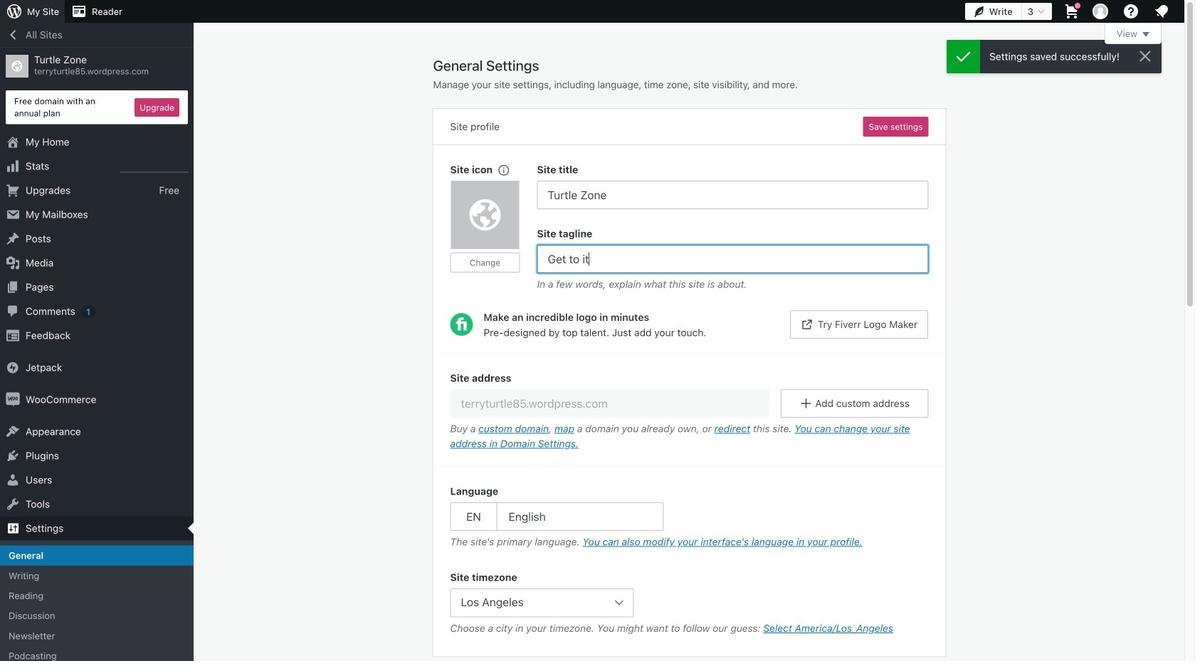 Task type: locate. For each thing, give the bounding box(es) containing it.
2 img image from the top
[[6, 393, 20, 407]]

img image
[[6, 361, 20, 375], [6, 393, 20, 407]]

my shopping cart image
[[1064, 3, 1081, 20]]

closed image
[[1143, 32, 1150, 37]]

notice status
[[947, 40, 1162, 73]]

fiverr small logo image
[[450, 313, 473, 336]]

group
[[450, 162, 537, 295], [537, 162, 929, 209], [537, 226, 929, 295], [433, 353, 946, 467], [450, 484, 929, 553], [450, 570, 929, 640]]

0 vertical spatial img image
[[6, 361, 20, 375]]

None text field
[[537, 181, 929, 209]]

None text field
[[537, 245, 929, 273], [450, 389, 770, 418], [537, 245, 929, 273], [450, 389, 770, 418]]

main content
[[433, 23, 1162, 661]]

1 vertical spatial img image
[[6, 393, 20, 407]]



Task type: describe. For each thing, give the bounding box(es) containing it.
my profile image
[[1093, 4, 1108, 19]]

1 img image from the top
[[6, 361, 20, 375]]

dismiss image
[[1137, 48, 1154, 65]]

help image
[[1123, 3, 1140, 20]]

more information image
[[497, 163, 510, 176]]

manage your notifications image
[[1153, 3, 1170, 20]]

highest hourly views 0 image
[[120, 163, 188, 173]]



Task type: vqa. For each thing, say whether or not it's contained in the screenshot.
Toggle menu image on the right of page
no



